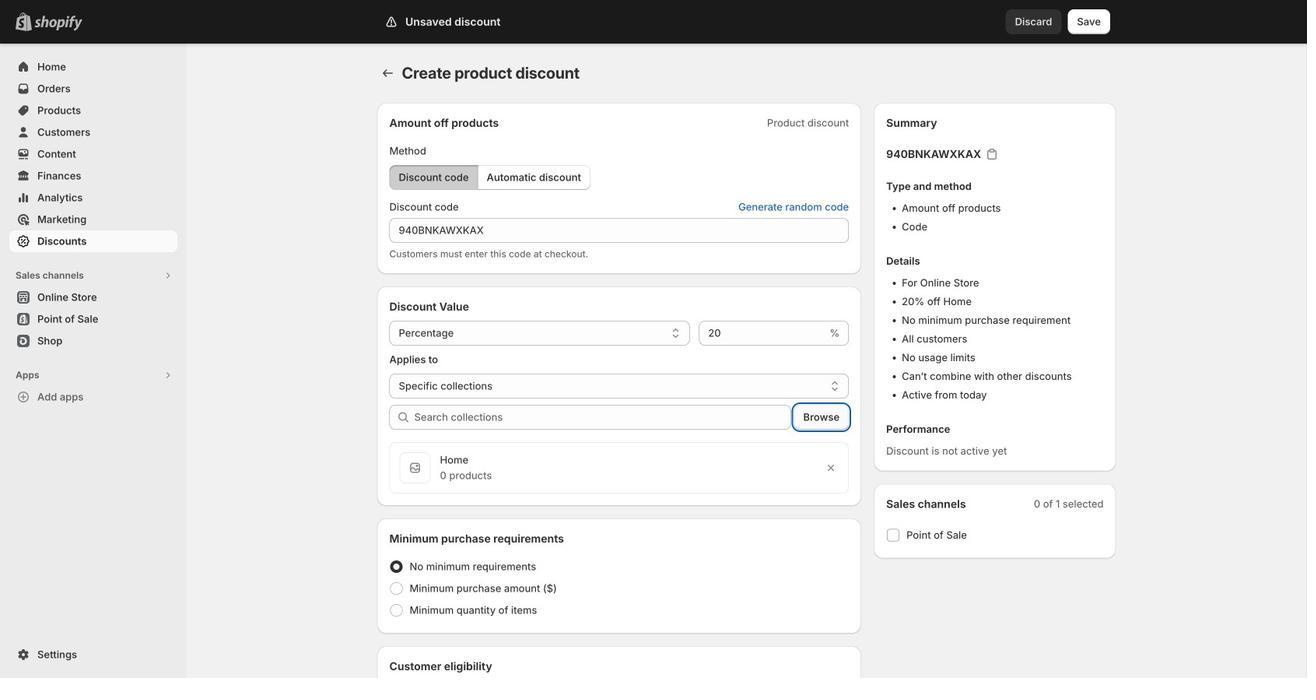 Task type: locate. For each thing, give the bounding box(es) containing it.
Search collections text field
[[415, 405, 791, 430]]

None text field
[[699, 321, 827, 346]]

shopify image
[[34, 15, 83, 31]]

None text field
[[390, 218, 849, 243]]



Task type: vqa. For each thing, say whether or not it's contained in the screenshot.
text box
yes



